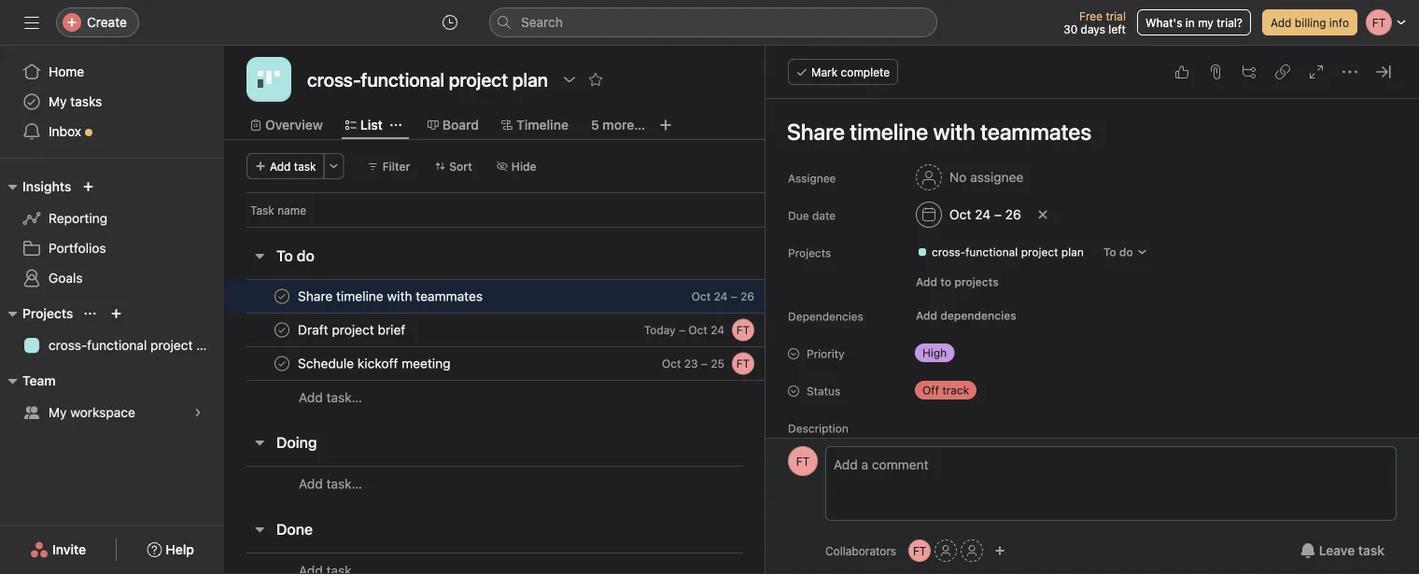 Task type: describe. For each thing, give the bounding box(es) containing it.
5 more… button
[[591, 115, 646, 135]]

my tasks
[[49, 94, 102, 109]]

what's in my trial?
[[1146, 16, 1243, 29]]

add task… for second add task… row from the bottom of the page
[[299, 390, 362, 405]]

collaborators
[[826, 545, 897, 558]]

see details, my workspace image
[[192, 407, 204, 419]]

board
[[443, 117, 479, 133]]

create button
[[56, 7, 139, 37]]

due date
[[788, 209, 836, 222]]

today
[[644, 324, 676, 337]]

show options, current sort, top image
[[84, 308, 96, 319]]

hide sidebar image
[[24, 15, 39, 30]]

billing
[[1296, 16, 1327, 29]]

plan inside share timeline with teammates dialog
[[1062, 246, 1084, 259]]

Share timeline with teammates text field
[[294, 287, 489, 306]]

ft button right collaborators
[[909, 540, 931, 562]]

portfolios
[[49, 241, 106, 256]]

timeline
[[517, 117, 569, 133]]

projects inside main content
[[788, 247, 832, 260]]

my workspace link
[[11, 398, 213, 428]]

add billing info
[[1271, 16, 1350, 29]]

oct 24 – 26 inside share timeline with teammates cell
[[692, 290, 755, 303]]

home link
[[11, 57, 213, 87]]

more actions image
[[328, 161, 340, 172]]

board link
[[428, 115, 479, 135]]

collapse task list for this section image for done
[[252, 522, 267, 537]]

new project or portfolio image
[[111, 308, 122, 319]]

oct 23 – 25
[[662, 357, 725, 370]]

close details image
[[1377, 64, 1392, 79]]

list
[[360, 117, 383, 133]]

help button
[[135, 533, 206, 567]]

ft button inside schedule kickoff meeting cell
[[732, 353, 755, 375]]

my tasks link
[[11, 87, 213, 117]]

no
[[950, 170, 967, 185]]

my for my tasks
[[49, 94, 67, 109]]

sort
[[450, 160, 473, 173]]

name
[[278, 204, 306, 217]]

Task Name text field
[[775, 110, 1398, 153]]

oct inside share timeline with teammates cell
[[692, 290, 711, 303]]

to do inside popup button
[[1104, 246, 1134, 259]]

add to projects
[[916, 276, 999, 289]]

add task
[[270, 160, 316, 173]]

description
[[788, 422, 849, 435]]

due
[[788, 209, 810, 222]]

2 add task… row from the top
[[224, 466, 835, 502]]

1 vertical spatial project
[[150, 338, 193, 353]]

status
[[807, 385, 841, 398]]

oct inside schedule kickoff meeting cell
[[662, 357, 681, 370]]

left
[[1109, 22, 1127, 35]]

team button
[[0, 370, 56, 392]]

leave task
[[1320, 543, 1385, 559]]

what's in my trial? button
[[1138, 9, 1252, 35]]

oct 24 – 26 inside share timeline with teammates dialog
[[950, 207, 1022, 222]]

5
[[591, 117, 599, 133]]

to inside button
[[277, 247, 293, 265]]

doing button
[[277, 426, 317, 460]]

add task button
[[247, 153, 325, 179]]

oct inside main content
[[950, 207, 972, 222]]

Schedule kickoff meeting text field
[[294, 355, 456, 373]]

dependencies
[[788, 310, 864, 323]]

invite button
[[18, 533, 98, 567]]

add task… button for 2nd add task… row
[[299, 474, 362, 495]]

add billing info button
[[1263, 9, 1358, 35]]

task
[[250, 204, 274, 217]]

task for add task
[[294, 160, 316, 173]]

global element
[[0, 46, 224, 158]]

copy task link image
[[1276, 64, 1291, 79]]

mark complete
[[812, 65, 890, 78]]

attachments: add a file to this task, share timeline with teammates image
[[1209, 64, 1224, 79]]

add to starred image
[[589, 72, 604, 87]]

add down overview link
[[270, 160, 291, 173]]

free
[[1080, 9, 1103, 22]]

to do button
[[277, 239, 315, 273]]

filter
[[383, 160, 410, 173]]

search button
[[490, 7, 938, 37]]

to do button
[[1096, 239, 1157, 265]]

plan inside projects element
[[196, 338, 222, 353]]

tasks
[[70, 94, 102, 109]]

high button
[[908, 340, 1020, 366]]

inbox link
[[11, 117, 213, 147]]

24 inside share timeline with teammates cell
[[714, 290, 728, 303]]

sort button
[[426, 153, 481, 179]]

hide
[[512, 160, 537, 173]]

0 horizontal spatial to do
[[277, 247, 315, 265]]

header to do tree grid
[[224, 279, 835, 415]]

info
[[1330, 16, 1350, 29]]

completed image for oct 24 – 26
[[271, 285, 293, 308]]

draft project brief cell
[[224, 313, 767, 348]]

date
[[813, 209, 836, 222]]

dependencies
[[941, 309, 1017, 322]]

free trial 30 days left
[[1064, 9, 1127, 35]]

leave
[[1320, 543, 1356, 559]]

completed checkbox for today
[[271, 319, 293, 341]]

off track
[[923, 384, 970, 397]]

no assignee button
[[908, 161, 1033, 194]]

to inside popup button
[[1104, 246, 1117, 259]]

what's
[[1146, 16, 1183, 29]]

– inside share timeline with teammates dialog
[[995, 207, 1002, 222]]

oct inside 'draft project brief' cell
[[689, 324, 708, 337]]

goals link
[[11, 263, 213, 293]]

inbox
[[49, 124, 81, 139]]

trial
[[1106, 9, 1127, 22]]

mark complete button
[[788, 59, 899, 85]]

high
[[923, 347, 947, 360]]

share timeline with teammates dialog
[[766, 46, 1420, 575]]

off
[[923, 384, 940, 397]]

ft inside schedule kickoff meeting cell
[[737, 357, 750, 370]]

ft button inside cell
[[732, 319, 755, 341]]

track
[[943, 384, 970, 397]]

collapse task list for this section image for to do
[[252, 248, 267, 263]]

completed image
[[271, 319, 293, 341]]

completed checkbox for oct
[[271, 353, 293, 375]]

done
[[277, 521, 313, 539]]

cross- inside share timeline with teammates dialog
[[932, 246, 966, 259]]

insights element
[[0, 170, 224, 297]]



Task type: vqa. For each thing, say whether or not it's contained in the screenshot.
Archive Archive
no



Task type: locate. For each thing, give the bounding box(es) containing it.
0 vertical spatial 26
[[1006, 207, 1022, 222]]

list link
[[345, 115, 383, 135]]

24 inside 'draft project brief' cell
[[711, 324, 725, 337]]

cross-functional project plan inside projects element
[[49, 338, 222, 353]]

to
[[1104, 246, 1117, 259], [277, 247, 293, 265]]

1 vertical spatial completed image
[[271, 353, 293, 375]]

0 horizontal spatial project
[[150, 338, 193, 353]]

oct up oct 23 – 25 at the bottom
[[689, 324, 708, 337]]

0 vertical spatial add task…
[[299, 390, 362, 405]]

0 horizontal spatial 26
[[741, 290, 755, 303]]

assignee
[[971, 170, 1024, 185]]

team
[[22, 373, 56, 389]]

add task…
[[299, 390, 362, 405], [299, 476, 362, 492]]

1 vertical spatial add task… button
[[299, 474, 362, 495]]

workspace
[[70, 405, 135, 420]]

assignee
[[788, 172, 836, 185]]

add tab image
[[659, 118, 674, 133]]

ft right collaborators
[[914, 545, 927, 558]]

add dependencies button
[[908, 303, 1025, 329]]

2 my from the top
[[49, 405, 67, 420]]

0 vertical spatial task…
[[327, 390, 362, 405]]

0 horizontal spatial to
[[277, 247, 293, 265]]

1 add task… row from the top
[[224, 380, 835, 415]]

add left to
[[916, 276, 938, 289]]

24 inside share timeline with teammates dialog
[[975, 207, 991, 222]]

1 completed checkbox from the top
[[271, 319, 293, 341]]

projects
[[955, 276, 999, 289]]

add task… inside header to do "tree grid"
[[299, 390, 362, 405]]

my workspace
[[49, 405, 135, 420]]

add dependencies
[[916, 309, 1017, 322]]

– inside share timeline with teammates cell
[[731, 290, 738, 303]]

2 completed checkbox from the top
[[271, 353, 293, 375]]

Draft project brief text field
[[294, 321, 411, 340]]

1 vertical spatial cross-functional project plan
[[49, 338, 222, 353]]

projects element
[[0, 297, 224, 364]]

my left tasks
[[49, 94, 67, 109]]

1 vertical spatial add task…
[[299, 476, 362, 492]]

ft right today – oct 24
[[737, 324, 750, 337]]

project up see details, my workspace icon
[[150, 338, 193, 353]]

2 collapse task list for this section image from the top
[[252, 522, 267, 537]]

invite
[[52, 542, 86, 558]]

row containing oct 23
[[224, 347, 835, 381]]

do
[[1120, 246, 1134, 259], [297, 247, 315, 265]]

create
[[87, 14, 127, 30]]

0 horizontal spatial oct 24 – 26
[[692, 290, 755, 303]]

1 horizontal spatial 26
[[1006, 207, 1022, 222]]

1 horizontal spatial plan
[[1062, 246, 1084, 259]]

0 vertical spatial my
[[49, 94, 67, 109]]

add task… button inside header to do "tree grid"
[[299, 388, 362, 408]]

hide button
[[488, 153, 545, 179]]

0 vertical spatial add task… row
[[224, 380, 835, 415]]

row containing today
[[224, 313, 835, 348]]

0 vertical spatial project
[[1022, 246, 1059, 259]]

reporting
[[49, 211, 108, 226]]

completed image
[[271, 285, 293, 308], [271, 353, 293, 375]]

0 vertical spatial functional
[[966, 246, 1019, 259]]

task… inside header to do "tree grid"
[[327, 390, 362, 405]]

plan up see details, my workspace icon
[[196, 338, 222, 353]]

1 vertical spatial task…
[[327, 476, 362, 492]]

schedule kickoff meeting cell
[[224, 347, 767, 381]]

1 vertical spatial completed checkbox
[[271, 353, 293, 375]]

completed image down completed image
[[271, 353, 293, 375]]

Completed checkbox
[[271, 319, 293, 341], [271, 353, 293, 375]]

complete
[[841, 65, 890, 78]]

overview link
[[250, 115, 323, 135]]

more actions for this task image
[[1343, 64, 1358, 79]]

completed image for oct 23 – 25
[[271, 353, 293, 375]]

functional
[[966, 246, 1019, 259], [87, 338, 147, 353]]

task inside button
[[294, 160, 316, 173]]

1 horizontal spatial cross-functional project plan link
[[910, 243, 1092, 262]]

0 vertical spatial cross-functional project plan link
[[910, 243, 1092, 262]]

add task… for 2nd add task… row
[[299, 476, 362, 492]]

my inside my workspace link
[[49, 405, 67, 420]]

cross-functional project plan inside main content
[[932, 246, 1084, 259]]

add task… button
[[299, 388, 362, 408], [299, 474, 362, 495]]

0 horizontal spatial projects
[[22, 306, 73, 321]]

cross-functional project plan link down the new project or portfolio icon
[[11, 331, 222, 361]]

add
[[1271, 16, 1292, 29], [270, 160, 291, 173], [916, 276, 938, 289], [916, 309, 938, 322], [299, 390, 323, 405], [299, 476, 323, 492]]

ft button right today – oct 24
[[732, 319, 755, 341]]

oct 24 – 26 up today – oct 24
[[692, 290, 755, 303]]

24
[[975, 207, 991, 222], [714, 290, 728, 303], [711, 324, 725, 337]]

my inside my tasks link
[[49, 94, 67, 109]]

completed checkbox down completed checkbox
[[271, 319, 293, 341]]

projects down "due date"
[[788, 247, 832, 260]]

1 vertical spatial functional
[[87, 338, 147, 353]]

5 more…
[[591, 117, 646, 133]]

add or remove collaborators image
[[995, 546, 1006, 557]]

task for leave task
[[1359, 543, 1385, 559]]

task right leave
[[1359, 543, 1385, 559]]

1 horizontal spatial oct 24 – 26
[[950, 207, 1022, 222]]

add task… button down "add a task to this section" image
[[299, 474, 362, 495]]

oct 24 – 26 down no assignee
[[950, 207, 1022, 222]]

1 horizontal spatial to do
[[1104, 246, 1134, 259]]

add left 'billing'
[[1271, 16, 1292, 29]]

done button
[[277, 513, 313, 546]]

completed image up completed image
[[271, 285, 293, 308]]

0 vertical spatial collapse task list for this section image
[[252, 248, 267, 263]]

ft button down description
[[788, 447, 818, 476]]

main content containing no assignee
[[775, 99, 1418, 575]]

26 inside share timeline with teammates cell
[[741, 290, 755, 303]]

2 add task… from the top
[[299, 476, 362, 492]]

project inside main content
[[1022, 246, 1059, 259]]

collapse task list for this section image left to do button
[[252, 248, 267, 263]]

completed image inside schedule kickoff meeting cell
[[271, 353, 293, 375]]

1 vertical spatial collapse task list for this section image
[[252, 522, 267, 537]]

insights button
[[0, 176, 71, 198]]

completed image inside share timeline with teammates cell
[[271, 285, 293, 308]]

functional down the new project or portfolio icon
[[87, 338, 147, 353]]

0 horizontal spatial do
[[297, 247, 315, 265]]

add task… button up "add a task to this section" image
[[299, 388, 362, 408]]

collapse task list for this section image
[[252, 435, 267, 450]]

0 vertical spatial completed image
[[271, 285, 293, 308]]

1 add task… from the top
[[299, 390, 362, 405]]

add up the doing
[[299, 390, 323, 405]]

add subtask image
[[1242, 64, 1257, 79]]

2 vertical spatial 24
[[711, 324, 725, 337]]

2 task… from the top
[[327, 476, 362, 492]]

add task… button for second add task… row from the bottom of the page
[[299, 388, 362, 408]]

add task… row
[[224, 380, 835, 415], [224, 466, 835, 502]]

share timeline with teammates cell
[[224, 279, 767, 314]]

24 up 25
[[711, 324, 725, 337]]

in
[[1186, 16, 1196, 29]]

1 vertical spatial plan
[[196, 338, 222, 353]]

cross- inside projects element
[[49, 338, 87, 353]]

0 horizontal spatial cross-
[[49, 338, 87, 353]]

1 vertical spatial 24
[[714, 290, 728, 303]]

0 likes. click to like this task image
[[1175, 64, 1190, 79]]

add task… down "add a task to this section" image
[[299, 476, 362, 492]]

projects down goals
[[22, 306, 73, 321]]

1 horizontal spatial cross-
[[932, 246, 966, 259]]

1 horizontal spatial functional
[[966, 246, 1019, 259]]

ft button
[[732, 319, 755, 341], [732, 353, 755, 375], [788, 447, 818, 476], [909, 540, 931, 562]]

1 vertical spatial add task… row
[[224, 466, 835, 502]]

26
[[1006, 207, 1022, 222], [741, 290, 755, 303]]

cross-functional project plan link inside projects element
[[11, 331, 222, 361]]

1 vertical spatial 26
[[741, 290, 755, 303]]

1 vertical spatial cross-functional project plan link
[[11, 331, 222, 361]]

task left more actions image
[[294, 160, 316, 173]]

cross-functional project plan link up projects
[[910, 243, 1092, 262]]

add task… up "add a task to this section" image
[[299, 390, 362, 405]]

today – oct 24
[[644, 324, 725, 337]]

cross-functional project plan link
[[910, 243, 1092, 262], [11, 331, 222, 361]]

1 my from the top
[[49, 94, 67, 109]]

add up the high
[[916, 309, 938, 322]]

30
[[1064, 22, 1078, 35]]

1 horizontal spatial projects
[[788, 247, 832, 260]]

cross- up to
[[932, 246, 966, 259]]

add down doing button
[[299, 476, 323, 492]]

1 add task… button from the top
[[299, 388, 362, 408]]

1 horizontal spatial do
[[1120, 246, 1134, 259]]

my for my workspace
[[49, 405, 67, 420]]

help
[[166, 542, 194, 558]]

2 add task… button from the top
[[299, 474, 362, 495]]

overview
[[265, 117, 323, 133]]

filter button
[[359, 153, 419, 179]]

0 vertical spatial projects
[[788, 247, 832, 260]]

row
[[247, 226, 766, 228], [224, 279, 835, 314], [224, 313, 835, 348], [224, 347, 835, 381], [224, 553, 835, 575]]

0 vertical spatial 24
[[975, 207, 991, 222]]

reporting link
[[11, 204, 213, 234]]

cross-functional project plan down the new project or portfolio icon
[[49, 338, 222, 353]]

ft right 25
[[737, 357, 750, 370]]

portfolios link
[[11, 234, 213, 263]]

functional inside projects element
[[87, 338, 147, 353]]

doing
[[277, 434, 317, 452]]

task…
[[327, 390, 362, 405], [327, 476, 362, 492]]

1 vertical spatial task
[[1359, 543, 1385, 559]]

board image
[[258, 68, 280, 91]]

1 horizontal spatial cross-functional project plan
[[932, 246, 1084, 259]]

add a task to this section image
[[327, 435, 341, 450]]

0 vertical spatial cross-
[[932, 246, 966, 259]]

history image
[[443, 15, 458, 30]]

ft
[[737, 324, 750, 337], [737, 357, 750, 370], [797, 455, 810, 468], [914, 545, 927, 558]]

priority
[[807, 348, 845, 361]]

cross-functional project plan link inside share timeline with teammates dialog
[[910, 243, 1092, 262]]

Completed checkbox
[[271, 285, 293, 308]]

add inside header to do "tree grid"
[[299, 390, 323, 405]]

mark
[[812, 65, 838, 78]]

insights
[[22, 179, 71, 194]]

my
[[49, 94, 67, 109], [49, 405, 67, 420]]

cross-functional project plan up projects
[[932, 246, 1084, 259]]

search list box
[[490, 7, 938, 37]]

do inside popup button
[[1120, 246, 1134, 259]]

timeline link
[[502, 115, 569, 135]]

completed checkbox inside schedule kickoff meeting cell
[[271, 353, 293, 375]]

more…
[[603, 117, 646, 133]]

0 vertical spatial completed checkbox
[[271, 319, 293, 341]]

0 horizontal spatial cross-functional project plan
[[49, 338, 222, 353]]

completed checkbox inside 'draft project brief' cell
[[271, 319, 293, 341]]

2 completed image from the top
[[271, 353, 293, 375]]

collapse task list for this section image left the done on the left of page
[[252, 522, 267, 537]]

task
[[294, 160, 316, 173], [1359, 543, 1385, 559]]

0 horizontal spatial functional
[[87, 338, 147, 353]]

functional up projects
[[966, 246, 1019, 259]]

cross-functional project plan
[[932, 246, 1084, 259], [49, 338, 222, 353]]

cross- down show options, current sort, top icon
[[49, 338, 87, 353]]

home
[[49, 64, 84, 79]]

25
[[711, 357, 725, 370]]

ft down description
[[797, 455, 810, 468]]

main content
[[775, 99, 1418, 575]]

to
[[941, 276, 952, 289]]

completed checkbox down completed image
[[271, 353, 293, 375]]

main content inside share timeline with teammates dialog
[[775, 99, 1418, 575]]

task name row
[[224, 192, 835, 227]]

projects inside dropdown button
[[22, 306, 73, 321]]

task… down the schedule kickoff meeting text field
[[327, 390, 362, 405]]

oct 24 – 26
[[950, 207, 1022, 222], [692, 290, 755, 303]]

show options image
[[562, 72, 577, 87]]

clear due date image
[[1038, 209, 1049, 220]]

task inside button
[[1359, 543, 1385, 559]]

cross-
[[932, 246, 966, 259], [49, 338, 87, 353]]

functional inside main content
[[966, 246, 1019, 259]]

add to projects button
[[908, 269, 1008, 295]]

1 horizontal spatial project
[[1022, 246, 1059, 259]]

plan left to do popup button
[[1062, 246, 1084, 259]]

task name
[[250, 204, 306, 217]]

0 vertical spatial oct 24 – 26
[[950, 207, 1022, 222]]

1 horizontal spatial to
[[1104, 246, 1117, 259]]

23
[[685, 357, 698, 370]]

1 task… from the top
[[327, 390, 362, 405]]

1 completed image from the top
[[271, 285, 293, 308]]

days
[[1081, 22, 1106, 35]]

goals
[[49, 270, 83, 286]]

24 up today – oct 24
[[714, 290, 728, 303]]

1 vertical spatial my
[[49, 405, 67, 420]]

oct down no
[[950, 207, 972, 222]]

leave task button
[[1289, 534, 1398, 568]]

collapse task list for this section image
[[252, 248, 267, 263], [252, 522, 267, 537]]

0 vertical spatial add task… button
[[299, 388, 362, 408]]

task… down "add a task to this section" image
[[327, 476, 362, 492]]

oct up today – oct 24
[[692, 290, 711, 303]]

None text field
[[303, 63, 553, 96]]

1 horizontal spatial task
[[1359, 543, 1385, 559]]

ft inside 'draft project brief' cell
[[737, 324, 750, 337]]

1 vertical spatial projects
[[22, 306, 73, 321]]

26 inside share timeline with teammates dialog
[[1006, 207, 1022, 222]]

0 vertical spatial plan
[[1062, 246, 1084, 259]]

24 down no assignee
[[975, 207, 991, 222]]

0 vertical spatial task
[[294, 160, 316, 173]]

0 horizontal spatial plan
[[196, 338, 222, 353]]

oct left 23
[[662, 357, 681, 370]]

search
[[521, 14, 563, 30]]

– inside schedule kickoff meeting cell
[[702, 357, 708, 370]]

1 collapse task list for this section image from the top
[[252, 248, 267, 263]]

my down team
[[49, 405, 67, 420]]

no assignee
[[950, 170, 1024, 185]]

row containing oct 24
[[224, 279, 835, 314]]

teams element
[[0, 364, 224, 432]]

– inside 'draft project brief' cell
[[679, 324, 686, 337]]

do inside button
[[297, 247, 315, 265]]

0 horizontal spatial cross-functional project plan link
[[11, 331, 222, 361]]

projects button
[[0, 303, 73, 325]]

tab actions image
[[390, 120, 402, 131]]

ft button right 25
[[732, 353, 755, 375]]

0 horizontal spatial task
[[294, 160, 316, 173]]

1 vertical spatial oct 24 – 26
[[692, 290, 755, 303]]

1 vertical spatial cross-
[[49, 338, 87, 353]]

new image
[[83, 181, 94, 192]]

project down "clear due date" icon
[[1022, 246, 1059, 259]]

my
[[1199, 16, 1214, 29]]

full screen image
[[1310, 64, 1325, 79]]

0 vertical spatial cross-functional project plan
[[932, 246, 1084, 259]]



